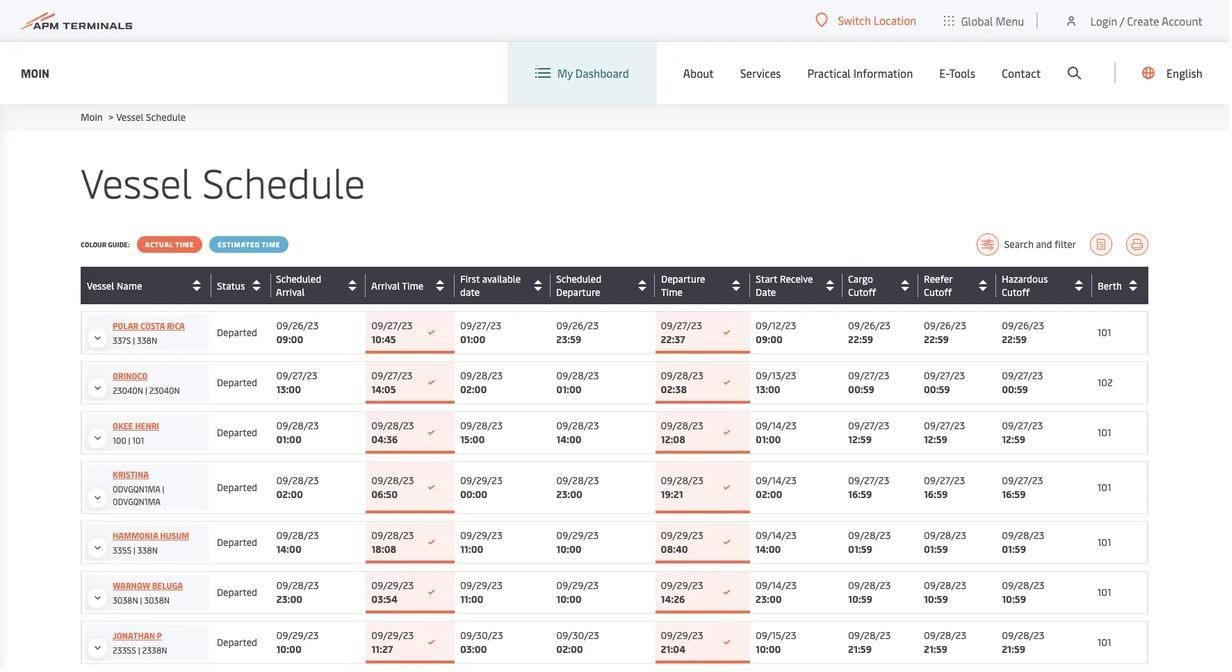Task type: describe. For each thing, give the bounding box(es) containing it.
09/26/23 23:59
[[556, 319, 599, 346]]

global
[[961, 13, 993, 28]]

09/29/23 21:04
[[661, 629, 703, 656]]

02:38
[[661, 383, 687, 396]]

2 09/26/23 22:59 from the left
[[924, 319, 966, 346]]

my dashboard
[[558, 65, 629, 81]]

09/14/23 for 01:00
[[756, 419, 797, 432]]

04:36
[[371, 433, 398, 446]]

global menu
[[961, 13, 1025, 28]]

23:00 inside 09/14/23 23:00
[[756, 593, 782, 606]]

2 12:59 from the left
[[924, 433, 948, 446]]

09/28/23 12:08
[[661, 419, 704, 446]]

estimated time
[[218, 240, 281, 250]]

contact button
[[1002, 42, 1041, 104]]

09/30/23 02:00
[[556, 629, 599, 656]]

cargo cutoff for "cargo cutoff" button corresponding to second reefer cutoff button from right start receive date button
[[848, 273, 876, 299]]

orinoco 23040n | 23040n
[[113, 371, 180, 396]]

1 09/27/23 16:59 from the left
[[848, 474, 890, 501]]

polar costa rica 337s | 338n
[[113, 321, 185, 346]]

/
[[1120, 13, 1125, 28]]

09/26/23 09:00
[[276, 319, 319, 346]]

english
[[1167, 65, 1203, 81]]

colour guide:
[[81, 240, 130, 250]]

2 01:59 from the left
[[924, 543, 948, 556]]

departed for 14:00
[[217, 536, 257, 549]]

berth for berth button associated with second reefer cutoff button from right
[[1098, 279, 1122, 292]]

services
[[740, 65, 781, 81]]

hammonia
[[113, 531, 158, 542]]

19:21
[[661, 488, 683, 501]]

3 10:59 from the left
[[1002, 593, 1026, 606]]

09/13/23 13:00
[[756, 369, 796, 396]]

10:45
[[371, 333, 396, 346]]

vessel name button for first available date button corresponding to second reefer cutoff button from right start receive date button
[[87, 275, 208, 297]]

jonathan
[[113, 631, 155, 642]]

hazardous cutoff button for 2nd reefer cutoff button berth button
[[1002, 273, 1089, 299]]

10:00 inside 09/15/23 10:00
[[756, 643, 781, 656]]

09/29/23 10:00 for 14:26
[[556, 579, 599, 606]]

actual time
[[145, 240, 194, 250]]

status button for vessel name "button" associated with first available date button associated with start receive date button corresponding to 2nd reefer cutoff button
[[217, 275, 268, 297]]

09/14/23 for 14:00
[[756, 529, 797, 542]]

2 23040n from the left
[[149, 385, 180, 396]]

and
[[1036, 238, 1052, 251]]

3 00:59 from the left
[[1002, 383, 1028, 396]]

estimated
[[218, 240, 260, 250]]

status button for first available date button corresponding to second reefer cutoff button from right start receive date button vessel name "button"
[[217, 275, 267, 297]]

scheduled departure button for first available date button associated with start receive date button corresponding to 2nd reefer cutoff button
[[556, 273, 652, 299]]

scheduled for arrival time button for first available date button corresponding to second reefer cutoff button from right start receive date button scheduled arrival button
[[276, 273, 322, 286]]

09/29/23 08:40
[[661, 529, 703, 556]]

335s
[[113, 545, 132, 556]]

global menu button
[[931, 0, 1038, 41]]

first available date for first available date button associated with start receive date button corresponding to 2nd reefer cutoff button
[[460, 273, 521, 299]]

3 09/28/23 01:59 from the left
[[1002, 529, 1045, 556]]

menu
[[996, 13, 1025, 28]]

start for second reefer cutoff button from right start receive date button
[[756, 273, 778, 286]]

actual
[[145, 240, 174, 250]]

09/28/23 02:38
[[661, 369, 704, 396]]

| inside polar costa rica 337s | 338n
[[133, 335, 135, 346]]

09/27/23 14:05
[[371, 369, 413, 396]]

0 horizontal spatial 14:00
[[276, 543, 302, 556]]

cargo cutoff for "cargo cutoff" button related to start receive date button corresponding to 2nd reefer cutoff button
[[848, 273, 876, 299]]

vessel name button for first available date button associated with start receive date button corresponding to 2nd reefer cutoff button
[[87, 275, 208, 297]]

06:50
[[371, 488, 398, 501]]

cargo for second reefer cutoff button from right start receive date button
[[848, 273, 873, 286]]

09/14/23 for 02:00
[[756, 474, 797, 487]]

03:00
[[460, 643, 487, 656]]

henri
[[135, 421, 159, 432]]

2 09/28/23 01:59 from the left
[[924, 529, 967, 556]]

kristina 0dvgqn1ma | 0dvgqn1ma
[[113, 469, 164, 508]]

1 01:59 from the left
[[848, 543, 873, 556]]

husum
[[160, 531, 189, 542]]

09/15/23
[[756, 629, 797, 642]]

start receive date button for second reefer cutoff button from right
[[756, 273, 839, 299]]

1 22:59 from the left
[[848, 333, 873, 346]]

1 09/26/23 22:59 from the left
[[848, 319, 891, 346]]

departed for 10:00
[[217, 636, 257, 649]]

3 09/27/23 00:59 from the left
[[1002, 369, 1043, 396]]

1 09/28/23 01:59 from the left
[[848, 529, 891, 556]]

1 0dvgqn1ma from the top
[[113, 484, 160, 495]]

1 09/28/23 10:59 from the left
[[848, 579, 891, 606]]

09/28/23 06:50
[[371, 474, 414, 501]]

switch location
[[838, 13, 917, 28]]

polar
[[113, 321, 139, 332]]

2 10:59 from the left
[[924, 593, 948, 606]]

09/14/23 02:00
[[756, 474, 797, 501]]

08:40
[[661, 543, 688, 556]]

3 16:59 from the left
[[1002, 488, 1026, 501]]

338n inside hammonia husum 335s | 338n
[[138, 545, 158, 556]]

102
[[1098, 376, 1113, 389]]

1 horizontal spatial 09/28/23 02:00
[[460, 369, 503, 396]]

101 for 09/26/23 22:59
[[1098, 326, 1111, 339]]

scheduled departure for first available date button corresponding to second reefer cutoff button from right start receive date button scheduled departure button
[[556, 273, 602, 299]]

berth button for second reefer cutoff button from right
[[1098, 275, 1144, 297]]

cargo for start receive date button corresponding to 2nd reefer cutoff button
[[848, 273, 873, 286]]

09/13/23
[[756, 369, 796, 382]]

1 09/28/23 21:59 from the left
[[848, 629, 891, 656]]

1 16:59 from the left
[[848, 488, 872, 501]]

scheduled for first available date button corresponding to second reefer cutoff button from right start receive date button scheduled departure button
[[556, 273, 602, 286]]

3 09/28/23 10:59 from the left
[[1002, 579, 1045, 606]]

arrival time button for first available date button corresponding to second reefer cutoff button from right start receive date button
[[371, 275, 451, 297]]

09/14/23 23:00
[[756, 579, 797, 606]]

3 09/26/23 22:59 from the left
[[1002, 319, 1044, 346]]

p
[[157, 631, 162, 642]]

4 09/26/23 from the left
[[924, 319, 966, 332]]

costa
[[140, 321, 165, 332]]

2 first from the left
[[460, 273, 480, 286]]

hazardous cutoff for 2nd reefer cutoff button
[[1002, 273, 1048, 299]]

time for departure time button for start receive date button corresponding to 2nd reefer cutoff button
[[661, 286, 683, 299]]

date for second reefer cutoff button from right start receive date button
[[756, 286, 776, 299]]

2 reefer from the left
[[924, 273, 953, 286]]

01:00 inside 09/14/23 01:00
[[756, 433, 781, 446]]

services button
[[740, 42, 781, 104]]

09/14/23 for 23:00
[[756, 579, 797, 592]]

1 23040n from the left
[[113, 385, 143, 396]]

e-tools button
[[940, 42, 976, 104]]

2 21:59 from the left
[[924, 643, 948, 656]]

hazardous for hazardous cutoff button associated with 2nd reefer cutoff button berth button
[[1002, 273, 1048, 286]]

21:04
[[661, 643, 686, 656]]

login / create account
[[1091, 13, 1203, 28]]

2 09/27/23 00:59 from the left
[[924, 369, 965, 396]]

09/27/23 01:00
[[460, 319, 501, 346]]

1 first from the left
[[460, 273, 480, 286]]

available for first available date button associated with start receive date button corresponding to 2nd reefer cutoff button
[[482, 273, 521, 286]]

departure time button for start receive date button corresponding to 2nd reefer cutoff button
[[661, 273, 747, 299]]

kristina
[[113, 469, 149, 480]]

moin for moin > vessel schedule
[[81, 111, 103, 124]]

jonathan p 2335s | 2338n
[[113, 631, 167, 656]]

warnow
[[113, 581, 150, 592]]

1 horizontal spatial 09/28/23 01:00
[[556, 369, 599, 396]]

3 21:59 from the left
[[1002, 643, 1026, 656]]

14:05
[[371, 383, 396, 396]]

2 09/28/23 21:59 from the left
[[924, 629, 967, 656]]

09/15/23 10:00
[[756, 629, 797, 656]]

scheduled arrival for arrival time button corresponding to first available date button associated with start receive date button corresponding to 2nd reefer cutoff button
[[276, 273, 321, 299]]

09/27/23 10:45
[[371, 319, 413, 346]]

e-tools
[[940, 65, 976, 81]]

0 horizontal spatial 09/28/23 23:00
[[276, 579, 319, 606]]

login
[[1091, 13, 1118, 28]]

14:26
[[661, 593, 685, 606]]

reefer cutoff for second reefer cutoff button from right
[[924, 273, 953, 299]]

2335s
[[113, 645, 136, 656]]

cargo cutoff button for second reefer cutoff button from right start receive date button
[[848, 273, 915, 299]]

09/12/23 09:00
[[756, 319, 796, 346]]

101 for 09/27/23 12:59
[[1098, 426, 1111, 439]]

departed for 13:00
[[217, 376, 257, 389]]

my dashboard button
[[535, 42, 629, 104]]

0 horizontal spatial 09/28/23 14:00
[[276, 529, 319, 556]]

1 vertical spatial moin link
[[81, 111, 103, 124]]

practical
[[808, 65, 851, 81]]

09/28/23 19:21
[[661, 474, 704, 501]]

vessel schedule
[[81, 154, 365, 209]]

scheduled departure button for first available date button corresponding to second reefer cutoff button from right start receive date button
[[556, 273, 652, 299]]

03:54
[[371, 593, 398, 606]]

information
[[854, 65, 913, 81]]

3 01:59 from the left
[[1002, 543, 1026, 556]]

moin > vessel schedule
[[81, 111, 186, 124]]

date for start receive date button corresponding to 2nd reefer cutoff button
[[756, 286, 776, 299]]

2 22:59 from the left
[[924, 333, 949, 346]]

e-
[[940, 65, 949, 81]]

101 for 09/28/23 01:59
[[1098, 536, 1111, 549]]

09/14/23 14:00
[[756, 529, 797, 556]]

time for actual time
[[175, 240, 194, 250]]

1 vertical spatial 09/28/23 01:00
[[276, 419, 319, 446]]

3 22:59 from the left
[[1002, 333, 1027, 346]]

3 09/28/23 21:59 from the left
[[1002, 629, 1045, 656]]

101 inside 'okee henri 100 | 101'
[[132, 435, 144, 446]]

rica
[[167, 321, 185, 332]]

09/14/23 01:00
[[756, 419, 797, 446]]

0 vertical spatial 09/28/23 14:00
[[556, 419, 599, 446]]

english button
[[1142, 42, 1203, 104]]



Task type: vqa. For each thing, say whether or not it's contained in the screenshot.
WINDOW at the top of the page
no



Task type: locate. For each thing, give the bounding box(es) containing it.
reefer cutoff for 2nd reefer cutoff button
[[924, 273, 953, 299]]

3 09/26/23 from the left
[[848, 319, 891, 332]]

|
[[133, 335, 135, 346], [145, 385, 147, 396], [128, 435, 130, 446], [162, 484, 164, 495], [134, 545, 136, 556], [140, 595, 142, 606], [138, 645, 140, 656]]

vessel name for second reefer cutoff button from right
[[87, 279, 142, 292]]

0 vertical spatial schedule
[[146, 111, 186, 124]]

1 vertical spatial 09/28/23 02:00
[[276, 474, 319, 501]]

09:00 inside 09/12/23 09:00
[[756, 333, 783, 346]]

guide:
[[108, 240, 130, 250]]

2 horizontal spatial 09/28/23 10:59
[[1002, 579, 1045, 606]]

2 first available date button from the left
[[460, 273, 547, 299]]

09/14/23 down the 09/14/23 02:00
[[756, 529, 797, 542]]

09/30/23 03:00
[[460, 629, 503, 656]]

departed for 09:00
[[217, 326, 257, 339]]

reefer cutoff
[[924, 273, 953, 299], [924, 273, 953, 299]]

date
[[756, 286, 776, 299], [756, 286, 776, 299]]

scheduled for first available date button associated with start receive date button corresponding to 2nd reefer cutoff button scheduled departure button
[[556, 273, 602, 286]]

09/14/23 down 09/14/23 01:00
[[756, 474, 797, 487]]

0 vertical spatial 11:00
[[460, 543, 483, 556]]

0 horizontal spatial moin link
[[21, 64, 49, 82]]

orinoco
[[113, 371, 148, 382]]

3 12:59 from the left
[[1002, 433, 1026, 446]]

0 vertical spatial 09/29/23 11:00
[[460, 529, 503, 556]]

2 00:59 from the left
[[924, 383, 950, 396]]

09/28/23 21:59
[[848, 629, 891, 656], [924, 629, 967, 656], [1002, 629, 1045, 656]]

1 status from the left
[[217, 279, 245, 292]]

1 vertical spatial 09/28/23 14:00
[[276, 529, 319, 556]]

2 09/30/23 from the left
[[556, 629, 599, 642]]

0 horizontal spatial 12:59
[[848, 433, 872, 446]]

0 horizontal spatial time
[[175, 240, 194, 250]]

1 horizontal spatial 23:00
[[556, 488, 583, 501]]

1 09/27/23 00:59 from the left
[[848, 369, 890, 396]]

my
[[558, 65, 573, 81]]

2 09/28/23 10:59 from the left
[[924, 579, 967, 606]]

1 first available date button from the left
[[460, 273, 547, 299]]

0 horizontal spatial 09/26/23 22:59
[[848, 319, 891, 346]]

1 11:00 from the top
[[460, 543, 483, 556]]

dashboard
[[576, 65, 629, 81]]

time for arrival time button corresponding to first available date button associated with start receive date button corresponding to 2nd reefer cutoff button
[[402, 279, 424, 292]]

date
[[460, 286, 480, 299], [460, 286, 480, 299]]

scheduled arrival for arrival time button for first available date button corresponding to second reefer cutoff button from right start receive date button
[[276, 273, 322, 299]]

1 09/14/23 from the top
[[756, 419, 797, 432]]

101 for 09/28/23 10:59
[[1098, 586, 1111, 599]]

12:08
[[661, 433, 685, 446]]

1 horizontal spatial 09/27/23 16:59
[[924, 474, 965, 501]]

23040n up henri
[[149, 385, 180, 396]]

colour
[[81, 240, 106, 250]]

warnow beluga 3038n | 3038n
[[113, 581, 183, 606]]

09:00
[[276, 333, 303, 346], [756, 333, 783, 346]]

1 time from the left
[[175, 240, 194, 250]]

1 vertical spatial 09/28/23 23:00
[[276, 579, 319, 606]]

1 10:59 from the left
[[848, 593, 873, 606]]

switch location button
[[816, 13, 917, 28]]

beluga
[[152, 581, 183, 592]]

1 horizontal spatial 00:59
[[924, 383, 950, 396]]

11:27
[[371, 643, 393, 656]]

status for second reefer cutoff button from right start receive date button
[[217, 279, 245, 292]]

1 horizontal spatial 10:59
[[924, 593, 948, 606]]

status
[[217, 279, 245, 292], [217, 279, 245, 292]]

13:00 down 09/13/23
[[756, 383, 781, 396]]

09/28/23 23:00
[[556, 474, 599, 501], [276, 579, 319, 606]]

11:00 for 09/28/23 18:08
[[460, 543, 483, 556]]

1 horizontal spatial 09:00
[[756, 333, 783, 346]]

09/28/23 18:08
[[371, 529, 414, 556]]

2 horizontal spatial 12:59
[[1002, 433, 1026, 446]]

| inside warnow beluga 3038n | 3038n
[[140, 595, 142, 606]]

1 horizontal spatial 09/30/23
[[556, 629, 599, 642]]

7 departed from the top
[[217, 636, 257, 649]]

berth
[[1098, 279, 1122, 292], [1098, 279, 1122, 292]]

0 vertical spatial 0dvgqn1ma
[[113, 484, 160, 495]]

| up the husum
[[162, 484, 164, 495]]

date for first available date button associated with start receive date button corresponding to 2nd reefer cutoff button
[[460, 286, 480, 299]]

reefer
[[924, 273, 953, 286], [924, 273, 953, 286]]

1 vertical spatial 338n
[[138, 545, 158, 556]]

scheduled arrival button for arrival time button corresponding to first available date button associated with start receive date button corresponding to 2nd reefer cutoff button
[[276, 273, 362, 299]]

4 09/14/23 from the top
[[756, 579, 797, 592]]

1 horizontal spatial 21:59
[[924, 643, 948, 656]]

1 status button from the left
[[217, 275, 267, 297]]

338n inside polar costa rica 337s | 338n
[[137, 335, 157, 346]]

| right 337s
[[133, 335, 135, 346]]

1 horizontal spatial 09/28/23 23:00
[[556, 474, 599, 501]]

1 09/29/23 11:00 from the top
[[460, 529, 503, 556]]

departure time for start receive date button corresponding to 2nd reefer cutoff button
[[661, 273, 705, 299]]

vessel
[[116, 111, 144, 124], [81, 154, 192, 209], [87, 279, 114, 292], [87, 279, 114, 292]]

| right 100
[[128, 435, 130, 446]]

3038n down warnow
[[113, 595, 138, 606]]

1 horizontal spatial 12:59
[[924, 433, 948, 446]]

09/29/23
[[460, 474, 503, 487], [460, 529, 503, 542], [556, 529, 599, 542], [661, 529, 703, 542], [371, 579, 414, 592], [460, 579, 503, 592], [556, 579, 599, 592], [661, 579, 703, 592], [276, 629, 319, 642], [371, 629, 414, 642], [661, 629, 703, 642]]

3 09/14/23 from the top
[[756, 529, 797, 542]]

1 horizontal spatial 16:59
[[924, 488, 948, 501]]

2 date from the left
[[460, 286, 480, 299]]

2 horizontal spatial 01:59
[[1002, 543, 1026, 556]]

1 berth from the left
[[1098, 279, 1122, 292]]

338n down hammonia
[[138, 545, 158, 556]]

1 horizontal spatial 09/27/23 00:59
[[924, 369, 965, 396]]

practical information
[[808, 65, 913, 81]]

1 horizontal spatial 3038n
[[144, 595, 170, 606]]

0 horizontal spatial 09/27/23 00:59
[[848, 369, 890, 396]]

0 horizontal spatial 09/28/23 02:00
[[276, 474, 319, 501]]

1 reefer cutoff from the left
[[924, 273, 953, 299]]

18:08
[[371, 543, 396, 556]]

2 horizontal spatial 09/28/23 21:59
[[1002, 629, 1045, 656]]

| right 2335s in the left bottom of the page
[[138, 645, 140, 656]]

2 horizontal spatial 09/26/23 22:59
[[1002, 319, 1044, 346]]

3038n down beluga
[[144, 595, 170, 606]]

1 departed from the top
[[217, 326, 257, 339]]

2 horizontal spatial 23:00
[[756, 593, 782, 606]]

2 11:00 from the top
[[460, 593, 483, 606]]

1 vertical spatial schedule
[[202, 154, 365, 209]]

contact
[[1002, 65, 1041, 81]]

0 vertical spatial 09/28/23 23:00
[[556, 474, 599, 501]]

search and filter button
[[977, 234, 1076, 256]]

2 departure time from the left
[[661, 273, 705, 299]]

1 departure time from the left
[[661, 273, 705, 299]]

02:00 inside 09/30/23 02:00
[[556, 643, 583, 656]]

1 09/27/23 12:59 from the left
[[848, 419, 890, 446]]

hazardous cutoff button for berth button associated with second reefer cutoff button from right
[[1002, 273, 1089, 299]]

location
[[874, 13, 917, 28]]

09/29/23 11:00 up 09/30/23 03:00
[[460, 579, 503, 606]]

receive
[[780, 273, 813, 286], [780, 273, 813, 286]]

1 horizontal spatial moin link
[[81, 111, 103, 124]]

2 horizontal spatial 09/27/23 16:59
[[1002, 474, 1043, 501]]

09/28/23 01:00 down 23:59
[[556, 369, 599, 396]]

about
[[683, 65, 714, 81]]

0 horizontal spatial 13:00
[[276, 383, 301, 396]]

1 horizontal spatial schedule
[[202, 154, 365, 209]]

hazardous cutoff for second reefer cutoff button from right
[[1002, 273, 1048, 299]]

first available date button for second reefer cutoff button from right start receive date button
[[460, 273, 547, 299]]

09/26/23 22:59
[[848, 319, 891, 346], [924, 319, 966, 346], [1002, 319, 1044, 346]]

first available date for first available date button corresponding to second reefer cutoff button from right start receive date button
[[460, 273, 521, 299]]

14:00
[[556, 433, 582, 446], [276, 543, 302, 556], [756, 543, 781, 556]]

vessel name
[[87, 279, 142, 292], [87, 279, 142, 292]]

2 berth from the left
[[1098, 279, 1122, 292]]

| inside 'okee henri 100 | 101'
[[128, 435, 130, 446]]

2 horizontal spatial 10:59
[[1002, 593, 1026, 606]]

1 vertical spatial 09/29/23 11:00
[[460, 579, 503, 606]]

5 departed from the top
[[217, 536, 257, 549]]

tools
[[949, 65, 976, 81]]

time right the actual
[[175, 240, 194, 250]]

login / create account link
[[1065, 0, 1203, 41]]

receive for start receive date button corresponding to 2nd reefer cutoff button
[[780, 273, 813, 286]]

start receive date
[[756, 273, 813, 299], [756, 273, 813, 299]]

11:00 down 00:00
[[460, 543, 483, 556]]

1 horizontal spatial 09/28/23 14:00
[[556, 419, 599, 446]]

13:00 down 09/26/23 09:00
[[276, 383, 301, 396]]

0dvgqn1ma
[[113, 484, 160, 495], [113, 496, 161, 508]]

arrival time
[[371, 279, 424, 292], [371, 279, 424, 292]]

13:00 for 09/27/23 13:00
[[276, 383, 301, 396]]

09/29/23 11:00 for 09/28/23
[[460, 529, 503, 556]]

2 horizontal spatial 09/28/23 01:59
[[1002, 529, 1045, 556]]

09/27/23 22:37
[[661, 319, 702, 346]]

departure time
[[661, 273, 705, 299], [661, 273, 705, 299]]

departure time button for second reefer cutoff button from right start receive date button
[[661, 273, 747, 299]]

| inside kristina 0dvgqn1ma | 0dvgqn1ma
[[162, 484, 164, 495]]

13:00 inside 09/13/23 13:00
[[756, 383, 781, 396]]

0 vertical spatial moin
[[21, 65, 49, 80]]

time for second reefer cutoff button from right start receive date button's departure time button
[[661, 286, 682, 299]]

2 0dvgqn1ma from the top
[[113, 496, 161, 508]]

departed for 02:00
[[217, 481, 257, 494]]

09/28/23 15:00
[[460, 419, 503, 446]]

13:00 for 09/13/23 13:00
[[756, 383, 781, 396]]

filter
[[1055, 238, 1076, 251]]

date for first available date button corresponding to second reefer cutoff button from right start receive date button
[[460, 286, 480, 299]]

| down warnow
[[140, 595, 142, 606]]

1 12:59 from the left
[[848, 433, 872, 446]]

2 09/14/23 from the top
[[756, 474, 797, 487]]

1 horizontal spatial 09/28/23 21:59
[[924, 629, 967, 656]]

2 09:00 from the left
[[756, 333, 783, 346]]

09/30/23
[[460, 629, 503, 642], [556, 629, 599, 642]]

status for start receive date button corresponding to 2nd reefer cutoff button
[[217, 279, 245, 292]]

3 departed from the top
[[217, 426, 257, 439]]

10:59
[[848, 593, 873, 606], [924, 593, 948, 606], [1002, 593, 1026, 606]]

departed for 23:00
[[217, 586, 257, 599]]

1 vertical spatial moin
[[81, 111, 103, 124]]

23040n down orinoco at the left of page
[[113, 385, 143, 396]]

2 16:59 from the left
[[924, 488, 948, 501]]

arrival time button
[[371, 275, 451, 297], [371, 275, 451, 297]]

09:00 inside 09/26/23 09:00
[[276, 333, 303, 346]]

status button
[[217, 275, 267, 297], [217, 275, 268, 297]]

13:00 inside 09/27/23 13:00
[[276, 383, 301, 396]]

receive for second reefer cutoff button from right start receive date button
[[780, 273, 813, 286]]

337s
[[113, 335, 131, 346]]

2 horizontal spatial 22:59
[[1002, 333, 1027, 346]]

0 horizontal spatial 10:59
[[848, 593, 873, 606]]

4 departed from the top
[[217, 481, 257, 494]]

101 for 09/27/23 16:59
[[1098, 481, 1111, 494]]

0 vertical spatial 09/28/23 01:00
[[556, 369, 599, 396]]

0 horizontal spatial 23040n
[[113, 385, 143, 396]]

0 vertical spatial 09/29/23 10:00
[[556, 529, 599, 556]]

1 horizontal spatial 09/28/23 10:59
[[924, 579, 967, 606]]

| down orinoco at the left of page
[[145, 385, 147, 396]]

09/28/23 02:00
[[460, 369, 503, 396], [276, 474, 319, 501]]

09/29/23 11:00 for 09/29/23
[[460, 579, 503, 606]]

09/27/23
[[371, 319, 413, 332], [460, 319, 501, 332], [661, 319, 702, 332], [276, 369, 318, 382], [371, 369, 413, 382], [848, 369, 890, 382], [924, 369, 965, 382], [1002, 369, 1043, 382], [848, 419, 890, 432], [924, 419, 965, 432], [1002, 419, 1043, 432], [848, 474, 890, 487], [924, 474, 965, 487], [1002, 474, 1043, 487]]

departure time for second reefer cutoff button from right start receive date button
[[661, 273, 705, 299]]

1 00:59 from the left
[[848, 383, 875, 396]]

1 13:00 from the left
[[276, 383, 301, 396]]

2 3038n from the left
[[144, 595, 170, 606]]

practical information button
[[808, 42, 913, 104]]

start for start receive date button corresponding to 2nd reefer cutoff button
[[756, 273, 778, 286]]

1 reefer cutoff button from the left
[[924, 273, 993, 299]]

09/30/23 for 02:00
[[556, 629, 599, 642]]

departed
[[217, 326, 257, 339], [217, 376, 257, 389], [217, 426, 257, 439], [217, 481, 257, 494], [217, 536, 257, 549], [217, 586, 257, 599], [217, 636, 257, 649]]

hazardous
[[1002, 273, 1048, 286], [1002, 273, 1048, 286]]

arrival
[[371, 279, 400, 292], [371, 279, 400, 292], [276, 286, 305, 299], [276, 286, 305, 299]]

09/27/23 13:00
[[276, 369, 318, 396]]

2 time from the left
[[262, 240, 281, 250]]

account
[[1162, 13, 1203, 28]]

09:00 down 09/12/23
[[756, 333, 783, 346]]

scheduled for scheduled arrival button corresponding to arrival time button corresponding to first available date button associated with start receive date button corresponding to 2nd reefer cutoff button
[[276, 273, 321, 286]]

time for arrival time button for first available date button corresponding to second reefer cutoff button from right start receive date button
[[402, 279, 424, 292]]

2 13:00 from the left
[[756, 383, 781, 396]]

2 departed from the top
[[217, 376, 257, 389]]

0 horizontal spatial moin
[[21, 65, 49, 80]]

0 horizontal spatial 09:00
[[276, 333, 303, 346]]

09:00 for 09/12/23 09:00
[[756, 333, 783, 346]]

2 departure time button from the left
[[661, 273, 747, 299]]

moin for moin
[[21, 65, 49, 80]]

3 09/27/23 16:59 from the left
[[1002, 474, 1043, 501]]

00:59
[[848, 383, 875, 396], [924, 383, 950, 396], [1002, 383, 1028, 396]]

1 21:59 from the left
[[848, 643, 872, 656]]

1 horizontal spatial moin
[[81, 111, 103, 124]]

0 horizontal spatial 09/30/23
[[460, 629, 503, 642]]

scheduled departure for first available date button associated with start receive date button corresponding to 2nd reefer cutoff button scheduled departure button
[[556, 273, 602, 299]]

| inside "jonathan p 2335s | 2338n"
[[138, 645, 140, 656]]

11:00 up 09/30/23 03:00
[[460, 593, 483, 606]]

14:00 inside 09/14/23 14:00
[[756, 543, 781, 556]]

1 horizontal spatial 23040n
[[149, 385, 180, 396]]

| right 335s
[[134, 545, 136, 556]]

1 horizontal spatial 09/27/23 12:59
[[924, 419, 965, 446]]

1 horizontal spatial 09/26/23 22:59
[[924, 319, 966, 346]]

| inside orinoco 23040n | 23040n
[[145, 385, 147, 396]]

1 date from the left
[[460, 286, 480, 299]]

09/30/23 for 03:00
[[460, 629, 503, 642]]

23:59
[[556, 333, 582, 346]]

2 status from the left
[[217, 279, 245, 292]]

11:00 for 09/29/23 03:54
[[460, 593, 483, 606]]

departed for 01:00
[[217, 426, 257, 439]]

2 berth button from the left
[[1098, 275, 1145, 297]]

0 vertical spatial 338n
[[137, 335, 157, 346]]

2 reefer cutoff button from the left
[[924, 273, 993, 299]]

search and filter
[[1004, 238, 1076, 251]]

1 09:00 from the left
[[276, 333, 303, 346]]

1 3038n from the left
[[113, 595, 138, 606]]

0 horizontal spatial 09/28/23 21:59
[[848, 629, 891, 656]]

01:59
[[848, 543, 873, 556], [924, 543, 948, 556], [1002, 543, 1026, 556]]

0 vertical spatial 09/28/23 02:00
[[460, 369, 503, 396]]

1 horizontal spatial 01:59
[[924, 543, 948, 556]]

time right estimated
[[262, 240, 281, 250]]

1 horizontal spatial 22:59
[[924, 333, 949, 346]]

1 horizontal spatial 09/28/23 01:59
[[924, 529, 967, 556]]

berth button
[[1098, 275, 1144, 297], [1098, 275, 1145, 297]]

6 departed from the top
[[217, 586, 257, 599]]

100
[[113, 435, 126, 446]]

0 horizontal spatial schedule
[[146, 111, 186, 124]]

2 first available date from the left
[[460, 273, 521, 299]]

02:00 inside the 09/14/23 02:00
[[756, 488, 783, 501]]

02:00
[[460, 383, 487, 396], [276, 488, 303, 501], [756, 488, 783, 501], [556, 643, 583, 656]]

start receive date button
[[756, 273, 839, 299], [756, 273, 839, 299]]

first available date button for start receive date button corresponding to 2nd reefer cutoff button
[[460, 273, 547, 299]]

start receive date for second reefer cutoff button from right start receive date button
[[756, 273, 813, 299]]

available for first available date button corresponding to second reefer cutoff button from right start receive date button
[[482, 273, 521, 286]]

time for estimated time
[[262, 240, 281, 250]]

09/29/23 10:00 for 08:40
[[556, 529, 599, 556]]

moin link
[[21, 64, 49, 82], [81, 111, 103, 124]]

0 horizontal spatial 3038n
[[113, 595, 138, 606]]

vessel name for 2nd reefer cutoff button
[[87, 279, 142, 292]]

2338n
[[142, 645, 167, 656]]

cargo cutoff button for start receive date button corresponding to 2nd reefer cutoff button
[[848, 273, 915, 299]]

0 horizontal spatial 01:59
[[848, 543, 873, 556]]

1 vertical spatial 11:00
[[460, 593, 483, 606]]

arrival time button for first available date button associated with start receive date button corresponding to 2nd reefer cutoff button
[[371, 275, 451, 297]]

scheduled arrival button for arrival time button for first available date button corresponding to second reefer cutoff button from right start receive date button
[[276, 273, 362, 299]]

0 horizontal spatial 22:59
[[848, 333, 873, 346]]

1 first available date from the left
[[460, 273, 521, 299]]

0 horizontal spatial 23:00
[[276, 593, 303, 606]]

berth button for 2nd reefer cutoff button
[[1098, 275, 1145, 297]]

2 horizontal spatial 16:59
[[1002, 488, 1026, 501]]

01:00 inside 09/27/23 01:00
[[460, 333, 486, 346]]

hammonia husum 335s | 338n
[[113, 531, 189, 556]]

cargo cutoff button
[[848, 273, 915, 299], [848, 273, 915, 299]]

1 09/26/23 from the left
[[276, 319, 319, 332]]

0 horizontal spatial 09/28/23 01:59
[[848, 529, 891, 556]]

vessel name button
[[87, 275, 208, 297], [87, 275, 208, 297]]

09:00 for 09/26/23 09:00
[[276, 333, 303, 346]]

09/29/23 14:26
[[661, 579, 703, 606]]

2 status button from the left
[[217, 275, 268, 297]]

338n down costa
[[137, 335, 157, 346]]

create
[[1127, 13, 1160, 28]]

09/14/23 down 09/13/23 13:00 at the bottom right of the page
[[756, 419, 797, 432]]

09/28/23 01:00 down 09/27/23 13:00 on the bottom
[[276, 419, 319, 446]]

berth for 2nd reefer cutoff button berth button
[[1098, 279, 1122, 292]]

2 09/27/23 12:59 from the left
[[924, 419, 965, 446]]

101 for 09/28/23 21:59
[[1098, 636, 1111, 649]]

time
[[402, 279, 424, 292], [402, 279, 424, 292], [661, 286, 682, 299], [661, 286, 683, 299]]

2 horizontal spatial 00:59
[[1002, 383, 1028, 396]]

0 horizontal spatial 09/27/23 12:59
[[848, 419, 890, 446]]

0 horizontal spatial 00:59
[[848, 383, 875, 396]]

0 horizontal spatial 09/27/23 16:59
[[848, 474, 890, 501]]

1 horizontal spatial time
[[262, 240, 281, 250]]

11:00
[[460, 543, 483, 556], [460, 593, 483, 606]]

1 berth button from the left
[[1098, 275, 1144, 297]]

1 horizontal spatial 13:00
[[756, 383, 781, 396]]

hazardous for hazardous cutoff button for berth button associated with second reefer cutoff button from right
[[1002, 273, 1048, 286]]

22:59
[[848, 333, 873, 346], [924, 333, 949, 346], [1002, 333, 1027, 346]]

5 09/26/23 from the left
[[1002, 319, 1044, 332]]

2 horizontal spatial 14:00
[[756, 543, 781, 556]]

1 departure time button from the left
[[661, 273, 747, 299]]

2 09/26/23 from the left
[[556, 319, 599, 332]]

1 vertical spatial 09/29/23 10:00
[[556, 579, 599, 606]]

2 vertical spatial 09/29/23 10:00
[[276, 629, 319, 656]]

09/28/23 10:59
[[848, 579, 891, 606], [924, 579, 967, 606], [1002, 579, 1045, 606]]

2 reefer cutoff from the left
[[924, 273, 953, 299]]

0 horizontal spatial 16:59
[[848, 488, 872, 501]]

09/29/23 11:00 down 00:00
[[460, 529, 503, 556]]

2 horizontal spatial 09/27/23 00:59
[[1002, 369, 1043, 396]]

0 horizontal spatial 09/28/23 10:59
[[848, 579, 891, 606]]

2 horizontal spatial 21:59
[[1002, 643, 1026, 656]]

start receive date button for 2nd reefer cutoff button
[[756, 273, 839, 299]]

0 horizontal spatial 21:59
[[848, 643, 872, 656]]

start receive date for start receive date button corresponding to 2nd reefer cutoff button
[[756, 273, 813, 299]]

2 horizontal spatial 09/27/23 12:59
[[1002, 419, 1043, 446]]

09/27/23 16:59
[[848, 474, 890, 501], [924, 474, 965, 501], [1002, 474, 1043, 501]]

about button
[[683, 42, 714, 104]]

09:00 up 09/27/23 13:00 on the bottom
[[276, 333, 303, 346]]

1 09/30/23 from the left
[[460, 629, 503, 642]]

2 09/27/23 16:59 from the left
[[924, 474, 965, 501]]

scheduled arrival
[[276, 273, 321, 299], [276, 273, 322, 299]]

1 horizontal spatial 14:00
[[556, 433, 582, 446]]

1 vertical spatial 0dvgqn1ma
[[113, 496, 161, 508]]

0 vertical spatial moin link
[[21, 64, 49, 82]]

09/28/23 14:00
[[556, 419, 599, 446], [276, 529, 319, 556]]

2 09/29/23 11:00 from the top
[[460, 579, 503, 606]]

3 09/27/23 12:59 from the left
[[1002, 419, 1043, 446]]

0 horizontal spatial 09/28/23 01:00
[[276, 419, 319, 446]]

09/14/23 down 09/14/23 14:00
[[756, 579, 797, 592]]

1 reefer from the left
[[924, 273, 953, 286]]

| inside hammonia husum 335s | 338n
[[134, 545, 136, 556]]



